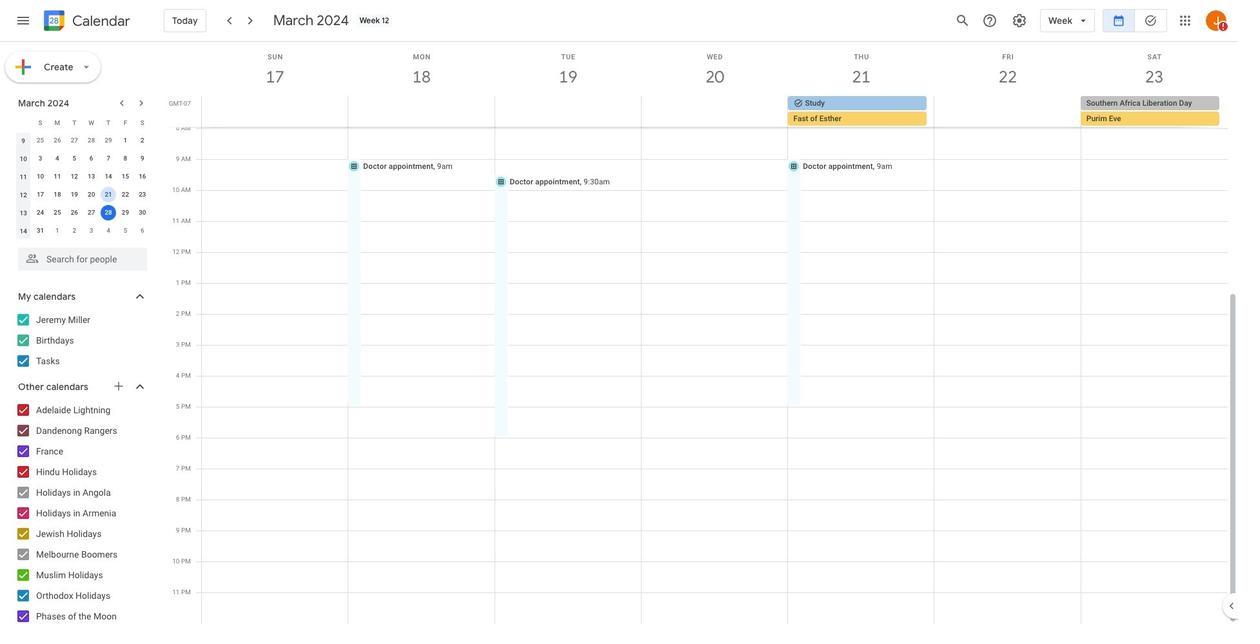 Task type: vqa. For each thing, say whether or not it's contained in the screenshot.
the rightmost "1"
no



Task type: describe. For each thing, give the bounding box(es) containing it.
16 element
[[135, 169, 150, 184]]

main drawer image
[[15, 13, 31, 28]]

20 element
[[84, 187, 99, 202]]

25 element
[[50, 205, 65, 221]]

5 element
[[67, 151, 82, 166]]

28, today element
[[101, 205, 116, 221]]

3 element
[[33, 151, 48, 166]]

21 element
[[101, 187, 116, 202]]

heading inside calendar element
[[70, 13, 130, 29]]

february 28 element
[[84, 133, 99, 148]]

29 element
[[118, 205, 133, 221]]

february 25 element
[[33, 133, 48, 148]]

13 element
[[84, 169, 99, 184]]

27 element
[[84, 205, 99, 221]]

8 element
[[118, 151, 133, 166]]

10 element
[[33, 169, 48, 184]]

4 element
[[50, 151, 65, 166]]

other calendars list
[[3, 400, 160, 624]]

18 element
[[50, 187, 65, 202]]

19 element
[[67, 187, 82, 202]]

february 27 element
[[67, 133, 82, 148]]

settings menu image
[[1012, 13, 1027, 28]]

april 1 element
[[50, 223, 65, 239]]

add other calendars image
[[112, 380, 125, 393]]

my calendars list
[[3, 310, 160, 371]]

column header inside march 2024 "grid"
[[15, 113, 32, 132]]

9 element
[[135, 151, 150, 166]]

1 element
[[118, 133, 133, 148]]

17 element
[[33, 187, 48, 202]]

Search for people text field
[[26, 248, 139, 271]]

11 element
[[50, 169, 65, 184]]

april 4 element
[[101, 223, 116, 239]]

24 element
[[33, 205, 48, 221]]



Task type: locate. For each thing, give the bounding box(es) containing it.
grid
[[165, 42, 1238, 624]]

april 2 element
[[67, 223, 82, 239]]

12 element
[[67, 169, 82, 184]]

calendar element
[[41, 8, 130, 36]]

april 3 element
[[84, 223, 99, 239]]

heading
[[70, 13, 130, 29]]

february 29 element
[[101, 133, 116, 148]]

row
[[196, 96, 1238, 127], [15, 113, 151, 132], [15, 132, 151, 150], [15, 150, 151, 168], [15, 168, 151, 186], [15, 186, 151, 204], [15, 204, 151, 222], [15, 222, 151, 240]]

february 26 element
[[50, 133, 65, 148]]

march 2024 grid
[[12, 113, 151, 240]]

column header
[[15, 113, 32, 132]]

april 6 element
[[135, 223, 150, 239]]

31 element
[[33, 223, 48, 239]]

april 5 element
[[118, 223, 133, 239]]

row group inside march 2024 "grid"
[[15, 132, 151, 240]]

row group
[[15, 132, 151, 240]]

30 element
[[135, 205, 150, 221]]

15 element
[[118, 169, 133, 184]]

14 element
[[101, 169, 116, 184]]

23 element
[[135, 187, 150, 202]]

22 element
[[118, 187, 133, 202]]

2 element
[[135, 133, 150, 148]]

cell
[[202, 96, 348, 127], [348, 96, 495, 127], [495, 96, 641, 127], [641, 96, 788, 127], [788, 96, 934, 127], [934, 96, 1081, 127], [1081, 96, 1227, 127], [100, 186, 117, 204], [100, 204, 117, 222]]

None search field
[[0, 242, 160, 271]]

7 element
[[101, 151, 116, 166]]

6 element
[[84, 151, 99, 166]]

26 element
[[67, 205, 82, 221]]



